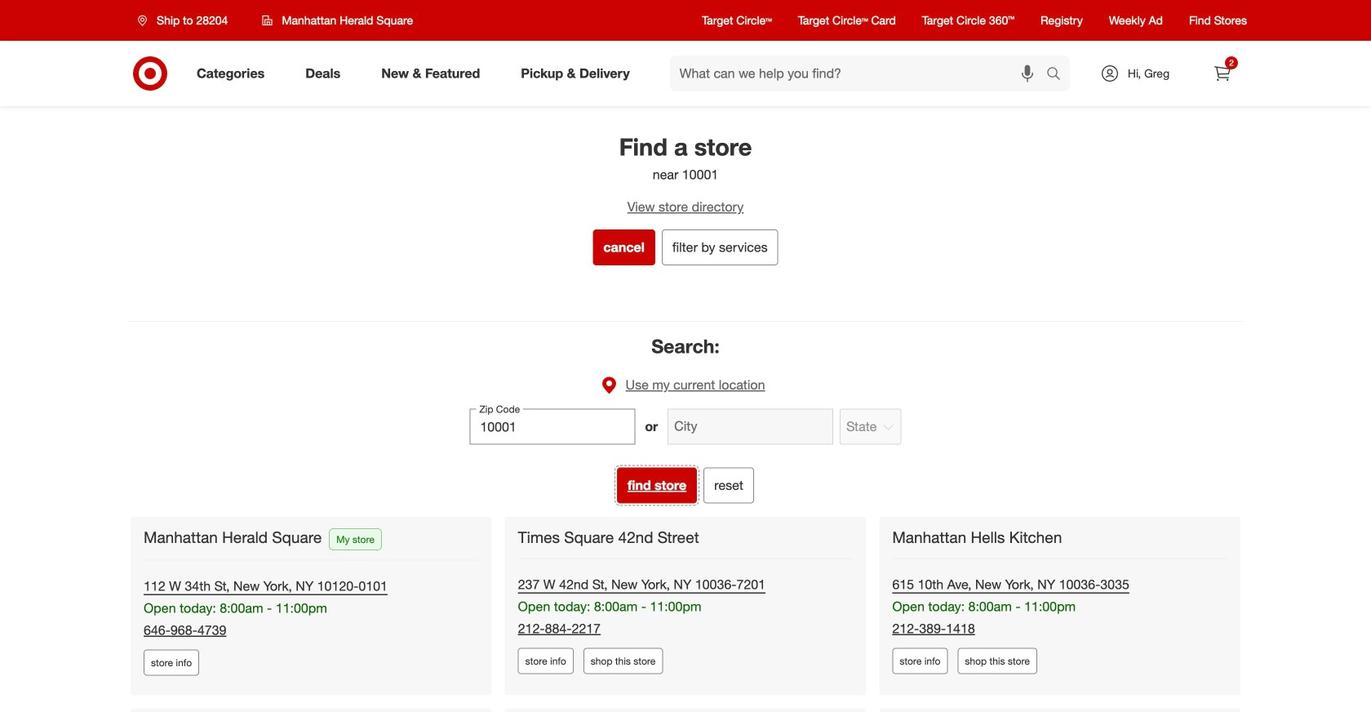 Task type: locate. For each thing, give the bounding box(es) containing it.
None text field
[[470, 409, 636, 445], [668, 409, 834, 445], [470, 409, 636, 445], [668, 409, 834, 445]]



Task type: vqa. For each thing, say whether or not it's contained in the screenshot.
1st tarte Shape Tape Concealer - 0.338 fl oz - Ulta Beauty from the right
no



Task type: describe. For each thing, give the bounding box(es) containing it.
What can we help you find? suggestions appear below search field
[[670, 56, 1051, 91]]



